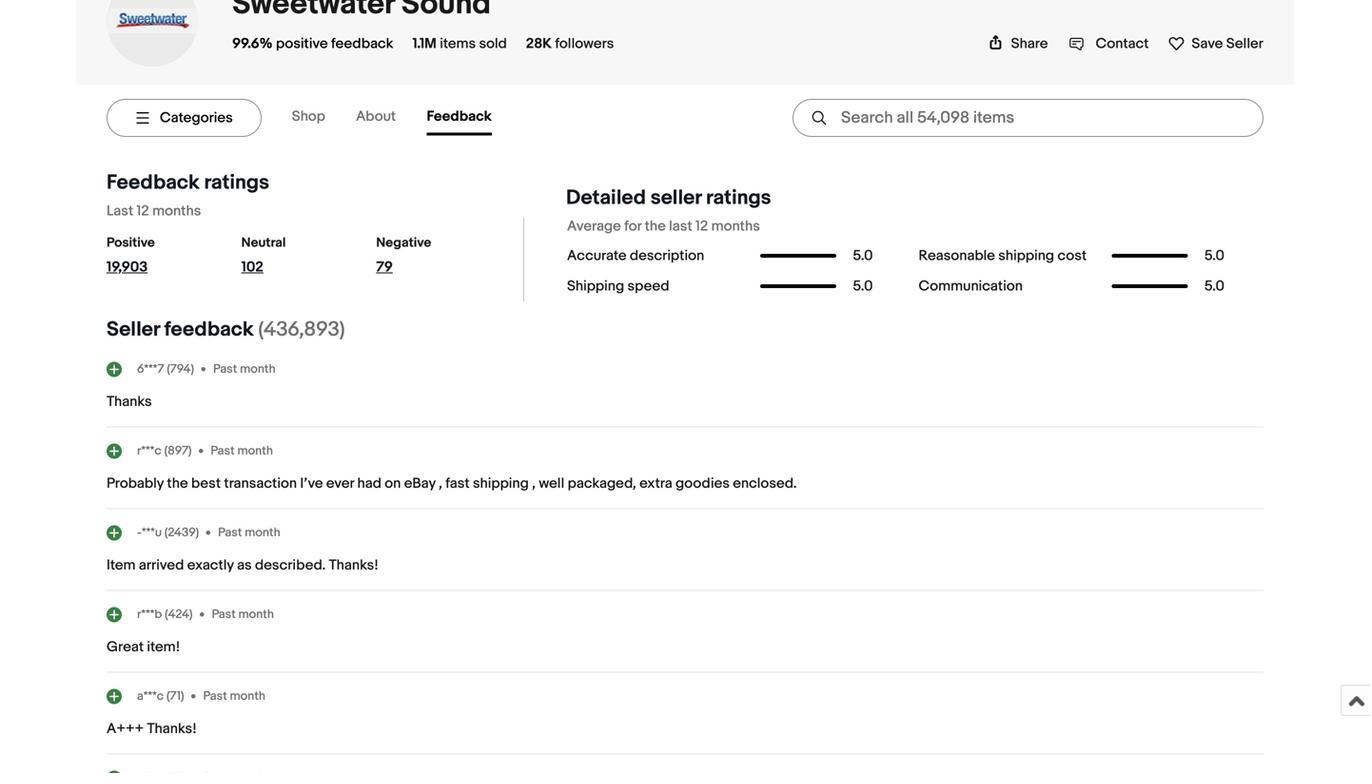 Task type: locate. For each thing, give the bounding box(es) containing it.
best
[[191, 475, 221, 493]]

share
[[1012, 35, 1049, 52]]

past for a+++ thanks!
[[203, 689, 227, 704]]

probably
[[107, 475, 164, 493]]

a+++ thanks!
[[107, 721, 197, 738]]

0 horizontal spatial ,
[[439, 475, 443, 493]]

0 horizontal spatial months
[[152, 203, 201, 220]]

feedback for feedback
[[427, 108, 492, 125]]

0 horizontal spatial ratings
[[204, 170, 269, 195]]

feedback
[[427, 108, 492, 125], [107, 170, 200, 195]]

0 vertical spatial seller
[[1227, 35, 1264, 52]]

feedback inside feedback ratings last 12 months
[[107, 170, 200, 195]]

thanks!
[[329, 557, 379, 574], [147, 721, 197, 738]]

ratings
[[204, 170, 269, 195], [706, 186, 772, 210]]

shipping right fast
[[473, 475, 529, 493]]

0 vertical spatial feedback
[[427, 108, 492, 125]]

month
[[240, 362, 276, 377], [237, 444, 273, 459], [245, 526, 280, 540], [238, 608, 274, 622], [230, 689, 266, 704]]

r***b (424)
[[137, 608, 193, 622]]

1 vertical spatial feedback
[[107, 170, 200, 195]]

0 horizontal spatial shipping
[[473, 475, 529, 493]]

0 horizontal spatial thanks!
[[147, 721, 197, 738]]

positive 19,903
[[107, 235, 155, 276]]

2 , from the left
[[532, 475, 536, 493]]

past
[[213, 362, 237, 377], [211, 444, 235, 459], [218, 526, 242, 540], [212, 608, 236, 622], [203, 689, 227, 704]]

1 vertical spatial shipping
[[473, 475, 529, 493]]

-***u (2439)
[[137, 526, 199, 540]]

months
[[152, 203, 201, 220], [712, 218, 760, 235]]

102
[[241, 259, 264, 276]]

past month down item arrived exactly as described.  thanks!
[[212, 608, 274, 622]]

0 horizontal spatial the
[[167, 475, 188, 493]]

0 horizontal spatial feedback
[[164, 317, 254, 342]]

month up as
[[245, 526, 280, 540]]

shipping
[[999, 247, 1055, 265], [473, 475, 529, 493]]

month down as
[[238, 608, 274, 622]]

Search all 54,098 items field
[[793, 99, 1264, 137]]

past right (424)
[[212, 608, 236, 622]]

feedback up last
[[107, 170, 200, 195]]

seller right save
[[1227, 35, 1264, 52]]

past right (71) in the bottom left of the page
[[203, 689, 227, 704]]

feedback up (794)
[[164, 317, 254, 342]]

past month down seller feedback (436,893)
[[213, 362, 276, 377]]

tab list
[[292, 100, 523, 136]]

r***c
[[137, 444, 162, 459]]

item arrived exactly as described.  thanks!
[[107, 557, 379, 574]]

ratings inside feedback ratings last 12 months
[[204, 170, 269, 195]]

item!
[[147, 639, 180, 656]]

ratings up neutral
[[204, 170, 269, 195]]

month down seller feedback (436,893)
[[240, 362, 276, 377]]

1 horizontal spatial ratings
[[706, 186, 772, 210]]

0 horizontal spatial seller
[[107, 317, 160, 342]]

19,903
[[107, 259, 148, 276]]

feedback ratings last 12 months
[[107, 170, 269, 220]]

0 vertical spatial the
[[645, 218, 666, 235]]

items
[[440, 35, 476, 52]]

6***7
[[137, 362, 164, 377]]

0 vertical spatial thanks!
[[329, 557, 379, 574]]

12
[[137, 203, 149, 220], [696, 218, 708, 235]]

1 horizontal spatial seller
[[1227, 35, 1264, 52]]

tab list containing shop
[[292, 100, 523, 136]]

a***c (71)
[[137, 689, 184, 704]]

,
[[439, 475, 443, 493], [532, 475, 536, 493]]

0 vertical spatial feedback
[[331, 35, 394, 52]]

reasonable shipping cost
[[919, 247, 1087, 265]]

1 vertical spatial feedback
[[164, 317, 254, 342]]

save seller
[[1192, 35, 1264, 52]]

feedback inside tab list
[[427, 108, 492, 125]]

28k followers
[[526, 35, 614, 52]]

months right last
[[712, 218, 760, 235]]

12 inside feedback ratings last 12 months
[[137, 203, 149, 220]]

ratings right seller
[[706, 186, 772, 210]]

past month up transaction
[[211, 444, 273, 459]]

the left best
[[167, 475, 188, 493]]

past month right (71) in the bottom left of the page
[[203, 689, 266, 704]]

past for great item!
[[212, 608, 236, 622]]

months up positive
[[152, 203, 201, 220]]

feedback for feedback ratings last 12 months
[[107, 170, 200, 195]]

month up transaction
[[237, 444, 273, 459]]

accurate
[[567, 247, 627, 265]]

average for the last 12 months
[[567, 218, 760, 235]]

detailed seller ratings
[[566, 186, 772, 210]]

feedback
[[331, 35, 394, 52], [164, 317, 254, 342]]

, left well
[[532, 475, 536, 493]]

for
[[625, 218, 642, 235]]

feedback right positive
[[331, 35, 394, 52]]

79 link
[[376, 259, 464, 284]]

past up item arrived exactly as described.  thanks!
[[218, 526, 242, 540]]

1 horizontal spatial ,
[[532, 475, 536, 493]]

1 vertical spatial thanks!
[[147, 721, 197, 738]]

transaction
[[224, 475, 297, 493]]

99.6%
[[232, 35, 273, 52]]

5.0
[[853, 247, 873, 265], [1205, 247, 1225, 265], [853, 278, 873, 295], [1205, 278, 1225, 295]]

shipping left cost
[[999, 247, 1055, 265]]

0 horizontal spatial 12
[[137, 203, 149, 220]]

19,903 link
[[107, 259, 194, 284]]

0 horizontal spatial feedback
[[107, 170, 200, 195]]

past month for item arrived exactly as described.  thanks!
[[218, 526, 280, 540]]

past up best
[[211, 444, 235, 459]]

feedback down 1.1m items sold
[[427, 108, 492, 125]]

the right "for"
[[645, 218, 666, 235]]

speed
[[628, 278, 670, 295]]

average
[[567, 218, 621, 235]]

past month for probably the best transaction i've ever had on ebay , fast shipping , well packaged, extra goodies enclosed.
[[211, 444, 273, 459]]

1 horizontal spatial shipping
[[999, 247, 1055, 265]]

month right (71) in the bottom left of the page
[[230, 689, 266, 704]]

(424)
[[165, 608, 193, 622]]

(897)
[[164, 444, 192, 459]]

neutral 102
[[241, 235, 286, 276]]

0 vertical spatial shipping
[[999, 247, 1055, 265]]

past down seller feedback (436,893)
[[213, 362, 237, 377]]

shop
[[292, 108, 326, 125]]

seller up 6***7
[[107, 317, 160, 342]]

contact
[[1096, 35, 1149, 52]]

, left fast
[[439, 475, 443, 493]]

thanks! right described.
[[329, 557, 379, 574]]

negative
[[376, 235, 431, 251]]

past for item arrived exactly as described.  thanks!
[[218, 526, 242, 540]]

thanks! down (71) in the bottom left of the page
[[147, 721, 197, 738]]

past month up as
[[218, 526, 280, 540]]

1 horizontal spatial feedback
[[427, 108, 492, 125]]

followers
[[555, 35, 614, 52]]

the
[[645, 218, 666, 235], [167, 475, 188, 493]]



Task type: vqa. For each thing, say whether or not it's contained in the screenshot.
"19,903" link
yes



Task type: describe. For each thing, give the bounding box(es) containing it.
r***b
[[137, 608, 162, 622]]

sold
[[479, 35, 507, 52]]

communication
[[919, 278, 1023, 295]]

a***c
[[137, 689, 164, 704]]

great
[[107, 639, 144, 656]]

seller inside button
[[1227, 35, 1264, 52]]

positive
[[276, 35, 328, 52]]

cost
[[1058, 247, 1087, 265]]

shipping
[[567, 278, 625, 295]]

ever
[[326, 475, 354, 493]]

month for thanks
[[240, 362, 276, 377]]

description
[[630, 247, 705, 265]]

***u
[[142, 526, 162, 540]]

contact link
[[1070, 35, 1149, 52]]

1.1m
[[413, 35, 437, 52]]

thanks
[[107, 394, 152, 411]]

last
[[669, 218, 693, 235]]

item
[[107, 557, 136, 574]]

sweetwater sound image
[[107, 7, 198, 34]]

(2439)
[[165, 526, 199, 540]]

(794)
[[167, 362, 194, 377]]

month for item arrived exactly as described.  thanks!
[[245, 526, 280, 540]]

share button
[[989, 35, 1049, 52]]

past for thanks
[[213, 362, 237, 377]]

fast
[[446, 475, 470, 493]]

1.1m items sold
[[413, 35, 507, 52]]

ebay
[[404, 475, 436, 493]]

detailed
[[566, 186, 646, 210]]

shipping speed
[[567, 278, 670, 295]]

great item!
[[107, 639, 180, 656]]

-
[[137, 526, 142, 540]]

save
[[1192, 35, 1224, 52]]

enclosed.
[[733, 475, 797, 493]]

1 horizontal spatial feedback
[[331, 35, 394, 52]]

5.0 for shipping
[[1205, 247, 1225, 265]]

79
[[376, 259, 393, 276]]

a+++
[[107, 721, 144, 738]]

past month for thanks
[[213, 362, 276, 377]]

positive
[[107, 235, 155, 251]]

1 vertical spatial the
[[167, 475, 188, 493]]

28k
[[526, 35, 552, 52]]

last
[[107, 203, 133, 220]]

1 vertical spatial seller
[[107, 317, 160, 342]]

well
[[539, 475, 565, 493]]

reasonable
[[919, 247, 996, 265]]

packaged,
[[568, 475, 637, 493]]

described.
[[255, 557, 326, 574]]

5.0 for description
[[853, 247, 873, 265]]

month for a+++ thanks!
[[230, 689, 266, 704]]

1 horizontal spatial months
[[712, 218, 760, 235]]

(71)
[[167, 689, 184, 704]]

exactly
[[187, 557, 234, 574]]

extra
[[640, 475, 673, 493]]

on
[[385, 475, 401, 493]]

goodies
[[676, 475, 730, 493]]

1 horizontal spatial the
[[645, 218, 666, 235]]

1 , from the left
[[439, 475, 443, 493]]

1 horizontal spatial 12
[[696, 218, 708, 235]]

month for great item!
[[238, 608, 274, 622]]

arrived
[[139, 557, 184, 574]]

6***7 (794)
[[137, 362, 194, 377]]

past for probably the best transaction i've ever had on ebay , fast shipping , well packaged, extra goodies enclosed.
[[211, 444, 235, 459]]

categories button
[[107, 99, 262, 137]]

about
[[356, 108, 396, 125]]

i've
[[300, 475, 323, 493]]

99.6% positive feedback
[[232, 35, 394, 52]]

neutral
[[241, 235, 286, 251]]

accurate description
[[567, 247, 705, 265]]

102 link
[[241, 259, 329, 284]]

past month for a+++ thanks!
[[203, 689, 266, 704]]

month for probably the best transaction i've ever had on ebay , fast shipping , well packaged, extra goodies enclosed.
[[237, 444, 273, 459]]

negative 79
[[376, 235, 431, 276]]

5.0 for speed
[[853, 278, 873, 295]]

as
[[237, 557, 252, 574]]

past month for great item!
[[212, 608, 274, 622]]

seller
[[651, 186, 702, 210]]

1 horizontal spatial thanks!
[[329, 557, 379, 574]]

seller feedback (436,893)
[[107, 317, 345, 342]]

(436,893)
[[258, 317, 345, 342]]

categories
[[160, 109, 233, 127]]

had
[[357, 475, 382, 493]]

probably the best transaction i've ever had on ebay , fast shipping , well packaged, extra goodies enclosed.
[[107, 475, 797, 493]]

months inside feedback ratings last 12 months
[[152, 203, 201, 220]]

r***c (897)
[[137, 444, 192, 459]]

save seller button
[[1168, 31, 1264, 52]]



